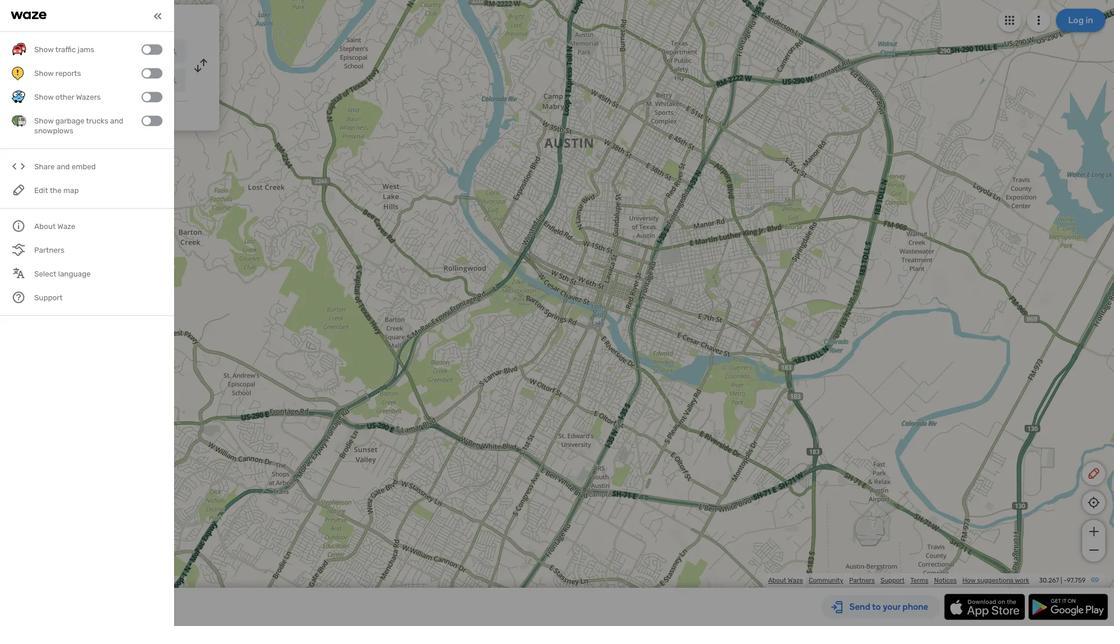 Task type: describe. For each thing, give the bounding box(es) containing it.
link image
[[1090, 576, 1100, 585]]

about
[[768, 577, 786, 585]]

support link
[[881, 577, 905, 585]]

|
[[1061, 577, 1062, 585]]

share
[[34, 162, 55, 171]]

terms
[[910, 577, 928, 585]]

waze
[[788, 577, 803, 585]]

pencil image
[[1087, 467, 1101, 481]]

notices
[[934, 577, 957, 585]]

notices link
[[934, 577, 957, 585]]

clock image
[[13, 107, 27, 121]]

partners link
[[849, 577, 875, 585]]

-
[[1064, 577, 1067, 585]]

share and embed
[[34, 162, 96, 171]]

zoom in image
[[1087, 525, 1101, 539]]

leave
[[36, 109, 58, 119]]

location image
[[16, 73, 30, 87]]

current location image
[[16, 44, 30, 58]]

code image
[[12, 160, 26, 174]]

and
[[57, 162, 70, 171]]

driving directions
[[69, 14, 155, 26]]



Task type: vqa. For each thing, say whether or not it's contained in the screenshot.
bottom DAWSON
no



Task type: locate. For each thing, give the bounding box(es) containing it.
30.267 | -97.759
[[1039, 577, 1086, 585]]

Choose starting point text field
[[38, 39, 186, 63]]

how
[[963, 577, 976, 585]]

driving
[[69, 14, 104, 26]]

directions
[[106, 14, 155, 26]]

zoom out image
[[1087, 544, 1101, 558]]

about waze community partners support terms notices how suggestions work
[[768, 577, 1029, 585]]

suggestions
[[977, 577, 1014, 585]]

now
[[60, 109, 76, 119]]

embed
[[72, 162, 96, 171]]

partners
[[849, 577, 875, 585]]

how suggestions work link
[[963, 577, 1029, 585]]

Choose destination text field
[[38, 68, 186, 92]]

community
[[809, 577, 843, 585]]

work
[[1015, 577, 1029, 585]]

terms link
[[910, 577, 928, 585]]

leave now
[[36, 109, 76, 119]]

97.759
[[1067, 577, 1086, 585]]

support
[[881, 577, 905, 585]]

share and embed link
[[12, 155, 162, 179]]

community link
[[809, 577, 843, 585]]

about waze link
[[768, 577, 803, 585]]

30.267
[[1039, 577, 1059, 585]]



